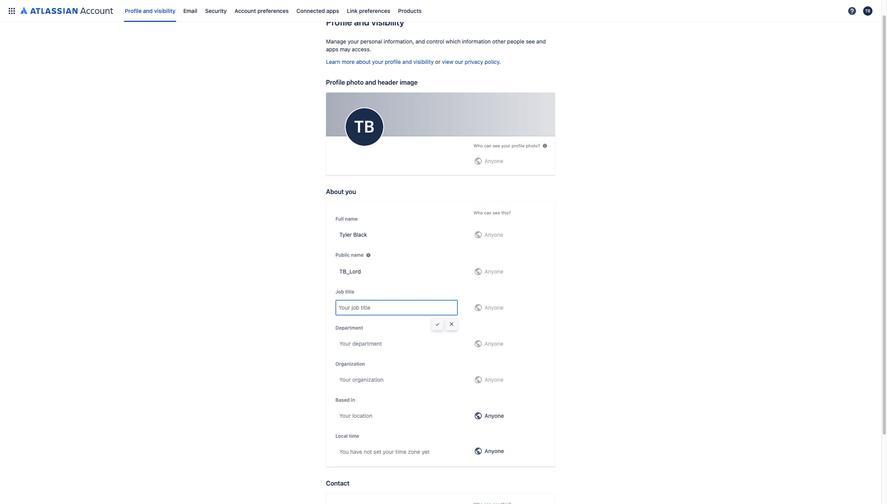 Task type: locate. For each thing, give the bounding box(es) containing it.
0 vertical spatial who
[[474, 143, 483, 148]]

personal
[[360, 38, 382, 45]]

anyone button for you have not set your time zone yet
[[470, 444, 549, 459]]

apps
[[326, 7, 339, 14], [326, 46, 338, 53]]

name right full
[[345, 216, 358, 222]]

learn more about your profile and visibility or view our privacy policy .
[[326, 58, 501, 65]]

link preferences link
[[345, 5, 393, 17]]

1 vertical spatial apps
[[326, 46, 338, 53]]

zone
[[408, 449, 420, 456]]

2 preferences from the left
[[359, 7, 390, 14]]

visibility
[[154, 7, 175, 14], [371, 16, 404, 27], [413, 58, 434, 65]]

see left photo?
[[493, 143, 500, 148]]

preferences right link
[[359, 7, 390, 14]]

your down the based in
[[339, 413, 351, 419]]

your
[[339, 341, 351, 347], [339, 377, 351, 383], [339, 413, 351, 419]]

see for who can see your profile photo?
[[493, 143, 500, 148]]

set
[[373, 449, 381, 456]]

0 vertical spatial profile
[[125, 7, 142, 14]]

security
[[205, 7, 227, 14]]

manage your personal information, and control which information other people see and apps may access.
[[326, 38, 546, 53]]

1 vertical spatial profile
[[326, 16, 352, 27]]

security link
[[203, 5, 229, 17]]

account preferences link
[[232, 5, 291, 17]]

this?
[[501, 210, 511, 215]]

anyone button
[[470, 408, 549, 424], [470, 444, 549, 459]]

switch to... image
[[7, 6, 16, 15]]

about you
[[326, 188, 356, 195]]

2 apps from the top
[[326, 46, 338, 53]]

profile and visibility
[[125, 7, 175, 14], [326, 16, 404, 27]]

1 anyone button from the top
[[470, 408, 549, 424]]

link preferences
[[347, 7, 390, 14]]

photo
[[347, 79, 364, 86]]

see right people at the top
[[526, 38, 535, 45]]

1 horizontal spatial preferences
[[359, 7, 390, 14]]

2 vertical spatial your
[[339, 413, 351, 419]]

2 vertical spatial see
[[493, 210, 500, 215]]

name
[[345, 216, 358, 222], [351, 252, 364, 258]]

0 vertical spatial visibility
[[154, 7, 175, 14]]

1 vertical spatial anyone button
[[470, 444, 549, 459]]

1 horizontal spatial time
[[395, 449, 406, 456]]

name right public
[[351, 252, 364, 258]]

email link
[[181, 5, 200, 17]]

manage profile menu element
[[5, 0, 845, 22]]

1 preferences from the left
[[257, 7, 289, 14]]

preferences right account
[[257, 7, 289, 14]]

and
[[143, 7, 153, 14], [354, 16, 369, 27], [416, 38, 425, 45], [536, 38, 546, 45], [402, 58, 412, 65], [365, 79, 376, 86]]

you
[[345, 188, 356, 195]]

your down "department"
[[339, 341, 351, 347]]

account preferences
[[235, 7, 289, 14]]

1 can from the top
[[484, 143, 492, 148]]

public
[[335, 252, 350, 258]]

banner containing profile and visibility
[[0, 0, 881, 22]]

0 horizontal spatial profile and visibility
[[125, 7, 175, 14]]

and inside the manage profile menu element
[[143, 7, 153, 14]]

2 vertical spatial visibility
[[413, 58, 434, 65]]

in
[[351, 397, 355, 403]]

profile photo and header image
[[326, 79, 418, 86]]

products
[[398, 7, 422, 14]]

3 your from the top
[[339, 413, 351, 419]]

1 vertical spatial can
[[484, 210, 492, 215]]

local
[[335, 434, 348, 439]]

1 horizontal spatial profile
[[512, 143, 525, 148]]

1 anyone from the top
[[485, 158, 503, 164]]

your
[[348, 38, 359, 45], [372, 58, 383, 65], [501, 143, 510, 148], [383, 449, 394, 456]]

1 vertical spatial name
[[351, 252, 364, 258]]

products link
[[396, 5, 424, 17]]

0 vertical spatial profile and visibility
[[125, 7, 175, 14]]

0 vertical spatial see
[[526, 38, 535, 45]]

see left this?
[[493, 210, 500, 215]]

based in
[[335, 397, 355, 403]]

2 anyone button from the top
[[470, 444, 549, 459]]

1 vertical spatial your
[[339, 377, 351, 383]]

based
[[335, 397, 350, 403]]

5 anyone from the top
[[485, 341, 503, 347]]

your right about
[[372, 58, 383, 65]]

1 vertical spatial see
[[493, 143, 500, 148]]

1 vertical spatial visibility
[[371, 16, 404, 27]]

who for who can see your profile photo?
[[474, 143, 483, 148]]

local time
[[335, 434, 359, 439]]

1 vertical spatial time
[[395, 449, 406, 456]]

information,
[[384, 38, 414, 45]]

apps down manage
[[326, 46, 338, 53]]

access.
[[352, 46, 371, 53]]

account image
[[863, 6, 873, 15]]

about
[[326, 188, 344, 195]]

profile left photo?
[[512, 143, 525, 148]]

3 anyone from the top
[[485, 268, 503, 275]]

profile up header
[[385, 58, 401, 65]]

banner
[[0, 0, 881, 22]]

0 vertical spatial profile
[[385, 58, 401, 65]]

1 your from the top
[[339, 341, 351, 347]]

can
[[484, 143, 492, 148], [484, 210, 492, 215]]

your left photo?
[[501, 143, 510, 148]]

0 vertical spatial your
[[339, 341, 351, 347]]

anyone button for your location
[[470, 408, 549, 424]]

view
[[442, 58, 453, 65]]

your for your department
[[339, 341, 351, 347]]

account
[[235, 7, 256, 14]]

0 horizontal spatial profile
[[385, 58, 401, 65]]

control
[[426, 38, 444, 45]]

yet
[[422, 449, 430, 456]]

profile
[[385, 58, 401, 65], [512, 143, 525, 148]]

2 can from the top
[[484, 210, 492, 215]]

apps left link
[[326, 7, 339, 14]]

4 anyone from the top
[[485, 304, 503, 311]]

or
[[435, 58, 440, 65]]

see for who can see this?
[[493, 210, 500, 215]]

1 vertical spatial who
[[474, 210, 483, 215]]

time
[[349, 434, 359, 439], [395, 449, 406, 456]]

help image
[[847, 6, 857, 15]]

0 vertical spatial can
[[484, 143, 492, 148]]

visibility left or
[[413, 58, 434, 65]]

0 vertical spatial name
[[345, 216, 358, 222]]

you
[[339, 449, 349, 456]]

1 apps from the top
[[326, 7, 339, 14]]

preferences
[[257, 7, 289, 14], [359, 7, 390, 14]]

0 vertical spatial apps
[[326, 7, 339, 14]]

your organization
[[339, 377, 384, 383]]

visibility down link preferences
[[371, 16, 404, 27]]

2 your from the top
[[339, 377, 351, 383]]

0 horizontal spatial visibility
[[154, 7, 175, 14]]

profile
[[125, 7, 142, 14], [326, 16, 352, 27], [326, 79, 345, 86]]

0 horizontal spatial preferences
[[257, 7, 289, 14]]

1 who from the top
[[474, 143, 483, 148]]

your for your location
[[339, 413, 351, 419]]

profile and visibility link
[[123, 5, 178, 17]]

who
[[474, 143, 483, 148], [474, 210, 483, 215]]

profile inside banner
[[125, 7, 142, 14]]

.
[[499, 58, 501, 65]]

black
[[353, 231, 367, 238]]

email
[[183, 7, 197, 14]]

see
[[526, 38, 535, 45], [493, 143, 500, 148], [493, 210, 500, 215]]

people
[[507, 38, 524, 45]]

0 horizontal spatial time
[[349, 434, 359, 439]]

policy
[[485, 58, 499, 65]]

your up 'may'
[[348, 38, 359, 45]]

2 who from the top
[[474, 210, 483, 215]]

0 vertical spatial anyone button
[[470, 408, 549, 424]]

job title
[[335, 289, 354, 295]]

full
[[335, 216, 344, 222]]

1 horizontal spatial profile and visibility
[[326, 16, 404, 27]]

may
[[340, 46, 350, 53]]

see inside the manage your personal information, and control which information other people see and apps may access.
[[526, 38, 535, 45]]

you have not set your time zone yet
[[339, 449, 430, 456]]

view our privacy policy link
[[442, 58, 499, 65]]

connected apps link
[[294, 5, 341, 17]]

name for full name
[[345, 216, 358, 222]]

time left zone
[[395, 449, 406, 456]]

0 vertical spatial time
[[349, 434, 359, 439]]

our
[[455, 58, 463, 65]]

anyone
[[485, 158, 503, 164], [485, 231, 503, 238], [485, 268, 503, 275], [485, 304, 503, 311], [485, 341, 503, 347], [485, 377, 503, 383], [485, 413, 504, 419], [485, 448, 504, 455]]

1 vertical spatial profile
[[512, 143, 525, 148]]

visibility left email
[[154, 7, 175, 14]]

tb_lord
[[339, 268, 361, 275]]

preferences for link preferences
[[359, 7, 390, 14]]

time right local
[[349, 434, 359, 439]]

your down organization
[[339, 377, 351, 383]]

visibility inside the manage profile menu element
[[154, 7, 175, 14]]

6 anyone from the top
[[485, 377, 503, 383]]



Task type: describe. For each thing, give the bounding box(es) containing it.
location
[[352, 413, 372, 419]]

profile and visibility inside the manage profile menu element
[[125, 7, 175, 14]]

public name
[[335, 252, 364, 258]]

department
[[335, 325, 363, 331]]

contact
[[326, 480, 349, 487]]

connected apps
[[296, 7, 339, 14]]

Your job title field
[[336, 301, 457, 315]]

cancel image
[[448, 321, 455, 328]]

your for your organization
[[339, 377, 351, 383]]

2 horizontal spatial visibility
[[413, 58, 434, 65]]

can for your
[[484, 143, 492, 148]]

job
[[335, 289, 344, 295]]

title
[[345, 289, 354, 295]]

your right set
[[383, 449, 394, 456]]

photo?
[[526, 143, 540, 148]]

learn
[[326, 58, 340, 65]]

profile for photo?
[[512, 143, 525, 148]]

2 anyone from the top
[[485, 231, 503, 238]]

tyler black
[[339, 231, 367, 238]]

organization
[[335, 361, 365, 367]]

who can see this?
[[474, 210, 511, 215]]

7 anyone from the top
[[485, 413, 504, 419]]

connected
[[296, 7, 325, 14]]

image
[[400, 79, 418, 86]]

your inside the manage your personal information, and control which information other people see and apps may access.
[[348, 38, 359, 45]]

who for who can see this?
[[474, 210, 483, 215]]

header
[[378, 79, 398, 86]]

8 anyone from the top
[[485, 448, 504, 455]]

confirm image
[[434, 321, 441, 328]]

link
[[347, 7, 358, 14]]

more
[[342, 58, 355, 65]]

apps inside the manage profile menu element
[[326, 7, 339, 14]]

have
[[350, 449, 362, 456]]

other
[[492, 38, 506, 45]]

name for public name
[[351, 252, 364, 258]]

organization
[[352, 377, 384, 383]]

information
[[462, 38, 491, 45]]

learn more about your profile and visibility link
[[326, 58, 434, 65]]

who can see your profile photo?
[[474, 143, 540, 148]]

can for this?
[[484, 210, 492, 215]]

not
[[364, 449, 372, 456]]

preferences for account preferences
[[257, 7, 289, 14]]

2 vertical spatial profile
[[326, 79, 345, 86]]

profile for and
[[385, 58, 401, 65]]

apps inside the manage your personal information, and control which information other people see and apps may access.
[[326, 46, 338, 53]]

department
[[352, 341, 382, 347]]

which
[[446, 38, 461, 45]]

tyler
[[339, 231, 352, 238]]

about
[[356, 58, 371, 65]]

manage
[[326, 38, 346, 45]]

1 horizontal spatial visibility
[[371, 16, 404, 27]]

privacy
[[465, 58, 483, 65]]

your location
[[339, 413, 372, 419]]

1 vertical spatial profile and visibility
[[326, 16, 404, 27]]

your department
[[339, 341, 382, 347]]

full name
[[335, 216, 358, 222]]



Task type: vqa. For each thing, say whether or not it's contained in the screenshot.


